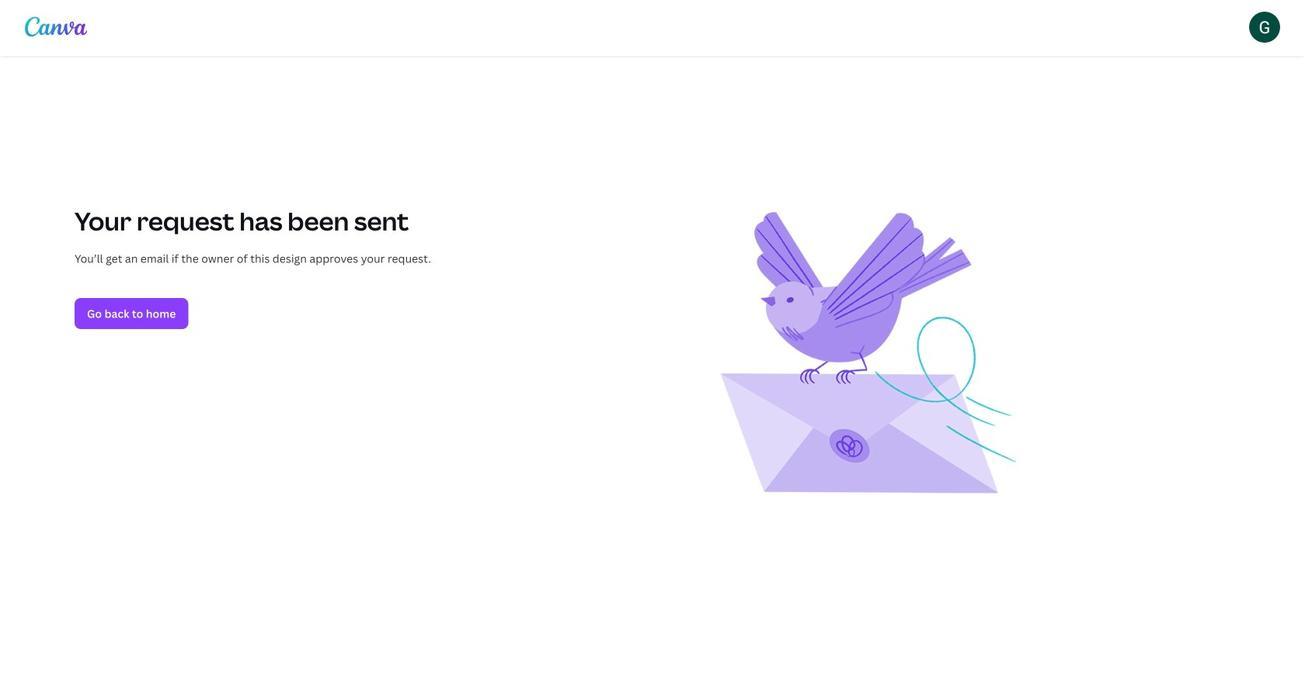 Task type: vqa. For each thing, say whether or not it's contained in the screenshot.
button
no



Task type: describe. For each thing, give the bounding box(es) containing it.
greg robinson image
[[1249, 11, 1280, 43]]



